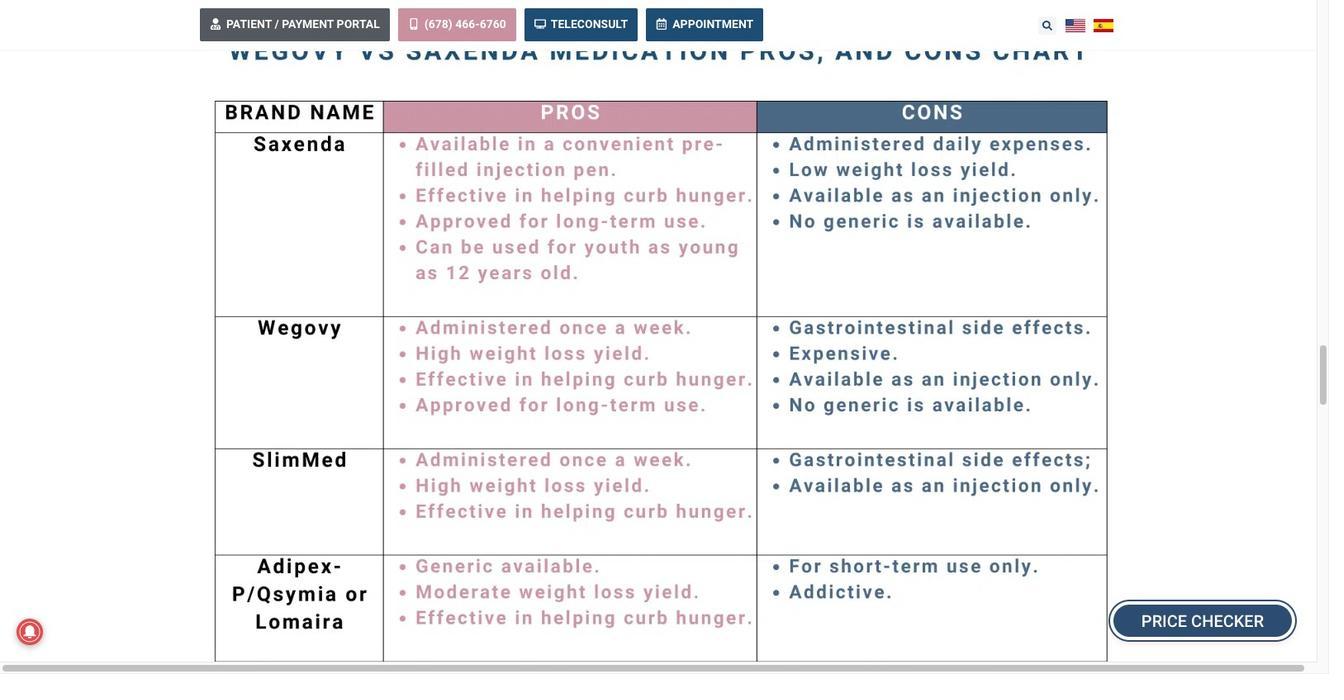 Task type: vqa. For each thing, say whether or not it's contained in the screenshot.
svg icon to the left
no



Task type: locate. For each thing, give the bounding box(es) containing it.
svg image for patient
[[210, 18, 221, 30]]

(678) 466-6760
[[424, 17, 506, 31]]

svg image right 6760
[[534, 18, 546, 30]]

patient
[[226, 17, 272, 31]]

usa image
[[1066, 19, 1086, 32]]

(678)
[[424, 17, 453, 31]]

svg image for (678)
[[408, 18, 419, 30]]

2 horizontal spatial svg image
[[656, 18, 668, 30]]

svg image left appointment
[[656, 18, 668, 30]]

0 horizontal spatial svg image
[[210, 18, 221, 30]]

0 horizontal spatial svg image
[[534, 18, 546, 30]]

svg image left (678)
[[408, 18, 419, 30]]

/
[[275, 17, 279, 31]]

svg image
[[534, 18, 546, 30], [1043, 20, 1053, 30]]

svg image left the patient
[[210, 18, 221, 30]]

1 horizontal spatial svg image
[[408, 18, 419, 30]]

payment
[[282, 17, 334, 31]]

spain image
[[1094, 19, 1114, 32]]

1 svg image from the left
[[210, 18, 221, 30]]

svg image
[[210, 18, 221, 30], [408, 18, 419, 30], [656, 18, 668, 30]]

(678) 466-6760 link
[[398, 8, 516, 41]]

3 svg image from the left
[[656, 18, 668, 30]]

price checker link
[[1142, 609, 1264, 633]]

portal
[[337, 17, 380, 31]]

svg image left usa image
[[1043, 20, 1053, 30]]

None search field
[[1039, 15, 1057, 35]]

svg image inside patient / payment portal link
[[210, 18, 221, 30]]

1 horizontal spatial svg image
[[1043, 20, 1053, 30]]

2 svg image from the left
[[408, 18, 419, 30]]

teleconsult
[[551, 17, 628, 31]]

svg image inside (678) 466-6760 link
[[408, 18, 419, 30]]



Task type: describe. For each thing, give the bounding box(es) containing it.
appointment
[[673, 17, 754, 31]]

patient / payment portal link
[[200, 8, 390, 41]]

teleconsult link
[[525, 8, 638, 41]]

price checker
[[1142, 611, 1264, 631]]

svg image inside appointment link
[[656, 18, 668, 30]]

466-
[[455, 17, 480, 31]]

appointment link
[[646, 8, 764, 41]]

6760
[[480, 17, 506, 31]]

svg image inside teleconsult link
[[534, 18, 546, 30]]

patient / payment portal
[[226, 17, 380, 31]]

price
[[1142, 611, 1187, 631]]

checker
[[1191, 611, 1264, 631]]



